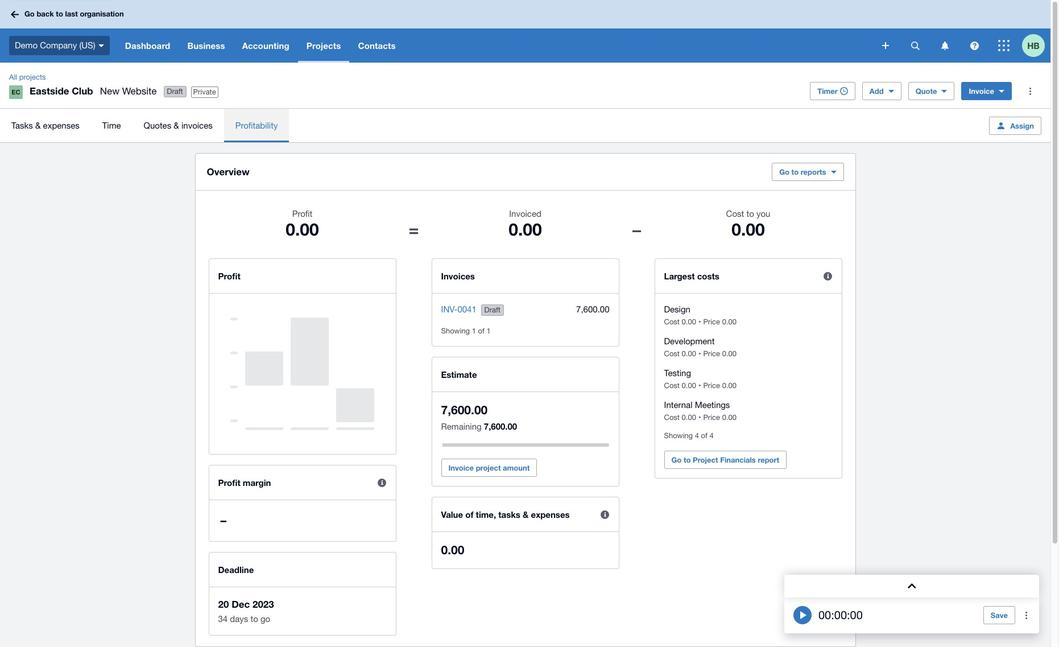 Task type: describe. For each thing, give the bounding box(es) containing it.
go back to last organisation link
[[7, 4, 131, 24]]

profit for margin
[[218, 477, 241, 488]]

invoice for invoice
[[969, 87, 995, 96]]

demo company (us)
[[15, 40, 95, 50]]

go for go to reports
[[780, 167, 790, 176]]

start timer image
[[794, 606, 812, 624]]

quote
[[916, 87, 938, 96]]

cost to you 0.00
[[727, 209, 771, 240]]

quote button
[[909, 82, 955, 100]]

estimate
[[441, 369, 477, 380]]

tasks & expenses
[[11, 120, 80, 130]]

eastside club
[[30, 85, 93, 97]]

price inside internal meetings cost 0.00 • price 0.00
[[704, 413, 721, 422]]

go back to last organisation
[[24, 9, 124, 18]]

price for development
[[704, 349, 721, 358]]

tasks
[[499, 509, 521, 520]]

profit for 0.00
[[292, 209, 313, 219]]

timer
[[818, 87, 838, 96]]

organisation
[[80, 9, 124, 18]]

tasks & expenses link
[[0, 109, 91, 142]]

club
[[72, 85, 93, 97]]

internal
[[664, 400, 693, 410]]

assign button
[[990, 116, 1042, 135]]

last
[[65, 9, 78, 18]]

dashboard
[[125, 40, 170, 51]]

navigation inside banner
[[117, 28, 875, 63]]

design cost 0.00 • price 0.00
[[664, 304, 737, 326]]

time,
[[476, 509, 496, 520]]

0 vertical spatial more options image
[[1019, 80, 1042, 102]]

to inside the 20 dec 2023 34 days to go
[[251, 614, 258, 624]]

go to reports button
[[772, 163, 844, 181]]

invoice project amount button
[[441, 459, 537, 477]]

• for design
[[699, 318, 701, 326]]

timer button
[[811, 82, 856, 100]]

dec
[[232, 598, 250, 610]]

value
[[441, 509, 463, 520]]

of for 1
[[478, 327, 485, 335]]

invoiced
[[509, 209, 542, 219]]

all projects link
[[5, 72, 50, 83]]

svg image inside the demo company (us) popup button
[[98, 44, 104, 47]]

of for 4
[[701, 431, 708, 440]]

showing for showing 1 of 1
[[441, 327, 470, 335]]

quotes & invoices
[[144, 120, 213, 130]]

20
[[218, 598, 229, 610]]

largest costs
[[664, 271, 720, 281]]

dashboard link
[[117, 28, 179, 63]]

34
[[218, 614, 228, 624]]

showing for showing 4 of 4
[[664, 431, 693, 440]]

report
[[758, 455, 780, 464]]

go to reports
[[780, 167, 827, 176]]

go for go back to last organisation
[[24, 9, 35, 18]]

costs
[[698, 271, 720, 281]]

save button
[[984, 606, 1016, 624]]

price for design
[[704, 318, 721, 326]]

quotes
[[144, 120, 171, 130]]

no profit information available image
[[230, 305, 374, 443]]

save
[[991, 611, 1008, 620]]

–
[[221, 513, 227, 528]]

largest
[[664, 271, 695, 281]]

ec
[[12, 88, 20, 96]]

showing 4 of 4
[[664, 431, 714, 440]]

reports
[[801, 167, 827, 176]]

time link
[[91, 109, 132, 142]]

time
[[102, 120, 121, 130]]

price for testing
[[704, 381, 721, 390]]

inv-0041
[[441, 304, 477, 314]]

add button
[[863, 82, 902, 100]]

accounting button
[[234, 28, 298, 63]]

profitability
[[235, 120, 278, 130]]

00:00:00
[[819, 608, 863, 621]]

1 4 from the left
[[695, 431, 699, 440]]

business
[[187, 40, 225, 51]]

to inside banner
[[56, 9, 63, 18]]

0 horizontal spatial expenses
[[43, 120, 80, 130]]

value of time, tasks & expenses
[[441, 509, 570, 520]]

1 1 from the left
[[472, 327, 476, 335]]

svg image inside go back to last organisation link
[[11, 11, 19, 18]]

1 horizontal spatial svg image
[[883, 42, 890, 49]]

testing cost 0.00 • price 0.00
[[664, 368, 737, 390]]

demo
[[15, 40, 38, 50]]

inv-0041 link
[[441, 304, 477, 314]]

7,600.00 for 7,600.00 remaining 7,600.00
[[441, 403, 488, 417]]

eastside
[[30, 85, 69, 97]]

private
[[193, 88, 216, 96]]

margin
[[243, 477, 271, 488]]

1 vertical spatial profit
[[218, 271, 241, 281]]

back
[[37, 9, 54, 18]]

go
[[261, 614, 270, 624]]

contacts button
[[350, 28, 404, 63]]

project
[[476, 463, 501, 472]]

cost for design
[[664, 318, 680, 326]]

7,600.00 for 7,600.00
[[577, 304, 610, 314]]

invoice button
[[962, 82, 1012, 100]]

project
[[693, 455, 719, 464]]

• inside internal meetings cost 0.00 • price 0.00
[[699, 413, 701, 422]]

more info image
[[817, 265, 840, 287]]

showing 1 of 1
[[441, 327, 491, 335]]

20 dec 2023 34 days to go
[[218, 598, 274, 624]]

cost for development
[[664, 349, 680, 358]]

profit margin
[[218, 477, 271, 488]]

to for cost to you 0.00
[[747, 209, 755, 219]]

inv-
[[441, 304, 458, 314]]

all
[[9, 73, 17, 81]]

cost inside internal meetings cost 0.00 • price 0.00
[[664, 413, 680, 422]]

development
[[664, 336, 715, 346]]



Task type: vqa. For each thing, say whether or not it's contained in the screenshot.
List of 1099 contacts element
no



Task type: locate. For each thing, give the bounding box(es) containing it.
0 horizontal spatial more info image
[[371, 471, 394, 494]]

projects
[[19, 73, 46, 81]]

7,600.00 remaining 7,600.00
[[441, 403, 517, 431]]

invoice inside button
[[449, 463, 474, 472]]

1 horizontal spatial showing
[[664, 431, 693, 440]]

0 vertical spatial go
[[24, 9, 35, 18]]

cost for testing
[[664, 381, 680, 390]]

draft right 0041
[[485, 306, 501, 314]]

add
[[870, 87, 884, 96]]

new
[[100, 85, 120, 97]]

0 vertical spatial 7,600.00
[[577, 304, 610, 314]]

more info image for –
[[371, 471, 394, 494]]

• inside testing cost 0.00 • price 0.00
[[699, 381, 701, 390]]

&
[[35, 120, 41, 130], [174, 120, 179, 130], [523, 509, 529, 520]]

0 horizontal spatial 4
[[695, 431, 699, 440]]

0 vertical spatial invoice
[[969, 87, 995, 96]]

cost inside development cost 0.00 • price 0.00
[[664, 349, 680, 358]]

0 vertical spatial expenses
[[43, 120, 80, 130]]

website
[[122, 85, 157, 97]]

to inside button
[[684, 455, 691, 464]]

tasks
[[11, 120, 33, 130]]

more info image
[[371, 471, 394, 494], [594, 503, 617, 526]]

svg image up invoice popup button
[[971, 41, 979, 50]]

cost down 'testing'
[[664, 381, 680, 390]]

• up 'development' on the right of the page
[[699, 318, 701, 326]]

cost
[[727, 209, 745, 219], [664, 318, 680, 326], [664, 349, 680, 358], [664, 381, 680, 390], [664, 413, 680, 422]]

price inside design cost 0.00 • price 0.00
[[704, 318, 721, 326]]

0 horizontal spatial &
[[35, 120, 41, 130]]

remaining
[[441, 422, 482, 431]]

projects button
[[298, 28, 350, 63]]

invoice for invoice project amount
[[449, 463, 474, 472]]

4 price from the top
[[704, 413, 721, 422]]

company
[[40, 40, 77, 50]]

• inside design cost 0.00 • price 0.00
[[699, 318, 701, 326]]

7,600.00
[[577, 304, 610, 314], [441, 403, 488, 417], [484, 421, 517, 431]]

svg image right (us)
[[98, 44, 104, 47]]

price up meetings
[[704, 381, 721, 390]]

2 4 from the left
[[710, 431, 714, 440]]

price inside development cost 0.00 • price 0.00
[[704, 349, 721, 358]]

3 price from the top
[[704, 381, 721, 390]]

business button
[[179, 28, 234, 63]]

amount
[[503, 463, 530, 472]]

showing down internal
[[664, 431, 693, 440]]

to left 'last'
[[56, 9, 63, 18]]

0 horizontal spatial of
[[466, 509, 474, 520]]

svg image
[[11, 11, 19, 18], [999, 40, 1010, 51], [911, 41, 920, 50], [942, 41, 949, 50]]

2023
[[253, 598, 274, 610]]

of
[[478, 327, 485, 335], [701, 431, 708, 440], [466, 509, 474, 520]]

1 vertical spatial go
[[780, 167, 790, 176]]

showing
[[441, 327, 470, 335], [664, 431, 693, 440]]

hb
[[1028, 40, 1040, 50]]

2 vertical spatial profit
[[218, 477, 241, 488]]

svg image left back
[[11, 11, 19, 18]]

to left you
[[747, 209, 755, 219]]

development cost 0.00 • price 0.00
[[664, 336, 737, 358]]

to left project
[[684, 455, 691, 464]]

2 horizontal spatial of
[[701, 431, 708, 440]]

invoice
[[969, 87, 995, 96], [449, 463, 474, 472]]

quotes & invoices link
[[132, 109, 224, 142]]

0041
[[458, 304, 477, 314]]

go left back
[[24, 9, 35, 18]]

invoice left "project"
[[449, 463, 474, 472]]

internal meetings cost 0.00 • price 0.00
[[664, 400, 737, 422]]

2 horizontal spatial &
[[523, 509, 529, 520]]

4 down internal meetings cost 0.00 • price 0.00
[[695, 431, 699, 440]]

invoice up assign button
[[969, 87, 995, 96]]

to inside popup button
[[792, 167, 799, 176]]

1 vertical spatial draft
[[485, 306, 501, 314]]

2 horizontal spatial svg image
[[971, 41, 979, 50]]

overview
[[207, 166, 250, 178]]

• down meetings
[[699, 413, 701, 422]]

0 horizontal spatial 1
[[472, 327, 476, 335]]

svg image left hb
[[999, 40, 1010, 51]]

go to project financials report
[[672, 455, 780, 464]]

go inside popup button
[[780, 167, 790, 176]]

1 • from the top
[[699, 318, 701, 326]]

financials
[[721, 455, 756, 464]]

0 vertical spatial draft
[[167, 87, 183, 96]]

2 • from the top
[[699, 349, 701, 358]]

svg image up add popup button at right
[[883, 42, 890, 49]]

go left reports
[[780, 167, 790, 176]]

price down 'development' on the right of the page
[[704, 349, 721, 358]]

& inside tasks & expenses link
[[35, 120, 41, 130]]

cost up 'testing'
[[664, 349, 680, 358]]

banner
[[0, 0, 1051, 63]]

−
[[632, 219, 642, 240]]

profitability link
[[224, 109, 289, 142]]

1 horizontal spatial expenses
[[531, 509, 570, 520]]

navigation
[[117, 28, 875, 63]]

expenses down eastside club
[[43, 120, 80, 130]]

go
[[24, 9, 35, 18], [780, 167, 790, 176], [672, 455, 682, 464]]

expenses right the tasks
[[531, 509, 570, 520]]

accounting
[[242, 40, 290, 51]]

more options image up assign
[[1019, 80, 1042, 102]]

navigation containing dashboard
[[117, 28, 875, 63]]

all projects
[[9, 73, 46, 81]]

0 horizontal spatial showing
[[441, 327, 470, 335]]

1 vertical spatial more options image
[[1016, 604, 1039, 627]]

• up meetings
[[699, 381, 701, 390]]

you
[[757, 209, 771, 219]]

1 vertical spatial invoice
[[449, 463, 474, 472]]

2 vertical spatial go
[[672, 455, 682, 464]]

go inside button
[[672, 455, 682, 464]]

1 horizontal spatial draft
[[485, 306, 501, 314]]

0 vertical spatial more info image
[[371, 471, 394, 494]]

& for tasks
[[35, 120, 41, 130]]

invoiced 0.00
[[509, 209, 542, 240]]

2 price from the top
[[704, 349, 721, 358]]

hb button
[[1023, 28, 1051, 63]]

2 1 from the left
[[487, 327, 491, 335]]

4
[[695, 431, 699, 440], [710, 431, 714, 440]]

2 vertical spatial 7,600.00
[[484, 421, 517, 431]]

svg image up the quote
[[911, 41, 920, 50]]

price inside testing cost 0.00 • price 0.00
[[704, 381, 721, 390]]

1 horizontal spatial 4
[[710, 431, 714, 440]]

more options image right "save"
[[1016, 604, 1039, 627]]

demo company (us) button
[[0, 28, 117, 63]]

cost inside 'cost to you 0.00'
[[727, 209, 745, 219]]

cost down internal
[[664, 413, 680, 422]]

=
[[409, 219, 419, 240]]

to for go to reports
[[792, 167, 799, 176]]

projects
[[307, 40, 341, 51]]

svg image up quote popup button
[[942, 41, 949, 50]]

1 vertical spatial of
[[701, 431, 708, 440]]

price down meetings
[[704, 413, 721, 422]]

1 horizontal spatial &
[[174, 120, 179, 130]]

profit 0.00
[[286, 209, 319, 240]]

invoice inside popup button
[[969, 87, 995, 96]]

cost left you
[[727, 209, 745, 219]]

cost inside testing cost 0.00 • price 0.00
[[664, 381, 680, 390]]

1 vertical spatial 7,600.00
[[441, 403, 488, 417]]

0 horizontal spatial svg image
[[98, 44, 104, 47]]

testing
[[664, 368, 691, 378]]

• down 'development' on the right of the page
[[699, 349, 701, 358]]

to left reports
[[792, 167, 799, 176]]

• for development
[[699, 349, 701, 358]]

1 horizontal spatial of
[[478, 327, 485, 335]]

invoice project amount
[[449, 463, 530, 472]]

& right quotes
[[174, 120, 179, 130]]

to for go to project financials report
[[684, 455, 691, 464]]

svg image
[[971, 41, 979, 50], [883, 42, 890, 49], [98, 44, 104, 47]]

design
[[664, 304, 691, 314]]

go to project financials report button
[[664, 451, 787, 469]]

to left go
[[251, 614, 258, 624]]

more options image
[[1019, 80, 1042, 102], [1016, 604, 1039, 627]]

go down the 'showing 4 of 4'
[[672, 455, 682, 464]]

banner containing hb
[[0, 0, 1051, 63]]

0 horizontal spatial invoice
[[449, 463, 474, 472]]

1 horizontal spatial more info image
[[594, 503, 617, 526]]

new website
[[100, 85, 157, 97]]

1 price from the top
[[704, 318, 721, 326]]

0 vertical spatial of
[[478, 327, 485, 335]]

invoices
[[441, 271, 475, 281]]

1 horizontal spatial go
[[672, 455, 682, 464]]

(us)
[[79, 40, 95, 50]]

& for quotes
[[174, 120, 179, 130]]

0 vertical spatial profit
[[292, 209, 313, 219]]

0 horizontal spatial go
[[24, 9, 35, 18]]

1 vertical spatial expenses
[[531, 509, 570, 520]]

0.00 inside 'cost to you 0.00'
[[732, 219, 765, 240]]

2 vertical spatial of
[[466, 509, 474, 520]]

• inside development cost 0.00 • price 0.00
[[699, 349, 701, 358]]

& right the tasks
[[523, 509, 529, 520]]

days
[[230, 614, 248, 624]]

go for go to project financials report
[[672, 455, 682, 464]]

4 • from the top
[[699, 413, 701, 422]]

price up development cost 0.00 • price 0.00
[[704, 318, 721, 326]]

showing down inv-0041
[[441, 327, 470, 335]]

to
[[56, 9, 63, 18], [792, 167, 799, 176], [747, 209, 755, 219], [684, 455, 691, 464], [251, 614, 258, 624]]

to inside 'cost to you 0.00'
[[747, 209, 755, 219]]

price
[[704, 318, 721, 326], [704, 349, 721, 358], [704, 381, 721, 390], [704, 413, 721, 422]]

more info image for 0.00
[[594, 503, 617, 526]]

• for testing
[[699, 381, 701, 390]]

cost inside design cost 0.00 • price 0.00
[[664, 318, 680, 326]]

cost down the design in the right top of the page
[[664, 318, 680, 326]]

0 horizontal spatial draft
[[167, 87, 183, 96]]

draft left private
[[167, 87, 183, 96]]

& inside quotes & invoices link
[[174, 120, 179, 130]]

profitability tab
[[224, 109, 289, 142]]

deadline
[[218, 565, 254, 575]]

profit inside profit 0.00
[[292, 209, 313, 219]]

0 vertical spatial showing
[[441, 327, 470, 335]]

expenses
[[43, 120, 80, 130], [531, 509, 570, 520]]

3 • from the top
[[699, 381, 701, 390]]

2 horizontal spatial go
[[780, 167, 790, 176]]

1 horizontal spatial 1
[[487, 327, 491, 335]]

1 vertical spatial more info image
[[594, 503, 617, 526]]

contacts
[[358, 40, 396, 51]]

4 up project
[[710, 431, 714, 440]]

1 vertical spatial showing
[[664, 431, 693, 440]]

1 horizontal spatial invoice
[[969, 87, 995, 96]]

& right tasks
[[35, 120, 41, 130]]

invoices
[[182, 120, 213, 130]]



